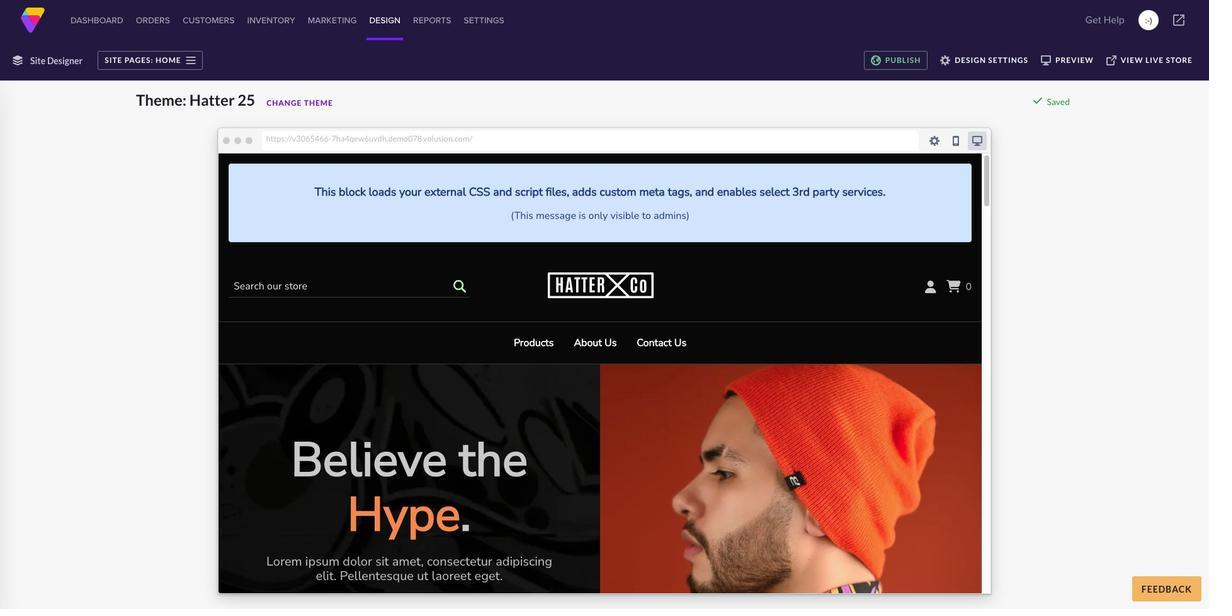 Task type: vqa. For each thing, say whether or not it's contained in the screenshot.
Max
no



Task type: locate. For each thing, give the bounding box(es) containing it.
https://v3065466-7ha4qew6uvdh.demo078.volusion.com/
[[266, 133, 472, 143]]

1 horizontal spatial site
[[105, 55, 122, 65]]

get help link
[[1082, 8, 1128, 33]]

design
[[955, 55, 986, 65]]

view live store
[[1121, 55, 1193, 65]]

change
[[266, 98, 302, 108]]

saved
[[1047, 96, 1070, 107]]

marketing
[[308, 14, 357, 26]]

get
[[1085, 13, 1101, 27]]

site inside button
[[105, 55, 122, 65]]

:-)
[[1145, 14, 1152, 26]]

reports button
[[411, 0, 454, 40]]

theme: hatter 25
[[136, 91, 255, 109]]

orders button
[[133, 0, 173, 40]]

preview
[[1055, 55, 1094, 65]]

site for site designer
[[30, 55, 45, 66]]

site left pages: at the left top of page
[[105, 55, 122, 65]]

0 horizontal spatial site
[[30, 55, 45, 66]]

site pages: home
[[105, 55, 181, 65]]

home
[[156, 55, 181, 65]]

reports
[[413, 14, 451, 26]]

theme:
[[136, 91, 187, 109]]

designer
[[47, 55, 83, 66]]

site designer
[[30, 55, 83, 66]]

feedback button
[[1132, 577, 1202, 602]]

site
[[30, 55, 45, 66], [105, 55, 122, 65]]

dashboard link
[[68, 0, 126, 40]]

feedback
[[1142, 584, 1192, 595]]

theme
[[304, 98, 333, 108]]

pages:
[[125, 55, 153, 65]]

hatter
[[189, 91, 235, 109]]

site left designer
[[30, 55, 45, 66]]

design settings button
[[934, 51, 1035, 70]]

publish
[[885, 55, 921, 65]]

preview button
[[1035, 51, 1100, 70]]

:-) link
[[1139, 10, 1159, 30]]



Task type: describe. For each thing, give the bounding box(es) containing it.
design settings
[[955, 55, 1028, 65]]

view
[[1121, 55, 1143, 65]]

inventory
[[247, 14, 295, 26]]

change theme
[[266, 98, 333, 108]]

orders
[[136, 14, 170, 26]]

design
[[369, 14, 401, 26]]

site for site pages: home
[[105, 55, 122, 65]]

25
[[238, 91, 255, 109]]

publish button
[[864, 51, 928, 70]]

saved image
[[1032, 96, 1043, 106]]

:-
[[1145, 14, 1150, 26]]

dashboard image
[[20, 8, 45, 33]]

customers
[[183, 14, 235, 26]]

get help
[[1085, 13, 1125, 27]]

https://v3065466-
[[266, 133, 332, 143]]

store
[[1166, 55, 1193, 65]]

design button
[[367, 0, 403, 40]]

site pages: home button
[[98, 51, 203, 70]]

live
[[1145, 55, 1164, 65]]

)
[[1150, 14, 1152, 26]]

dashboard
[[71, 14, 123, 26]]

settings button
[[461, 0, 507, 40]]

view live store button
[[1100, 51, 1199, 70]]

settings
[[464, 14, 504, 26]]

7ha4qew6uvdh.demo078.volusion.com/
[[332, 133, 472, 143]]

volusion-logo link
[[20, 8, 45, 33]]

marketing button
[[305, 0, 359, 40]]

customers button
[[180, 0, 237, 40]]

settings
[[988, 55, 1028, 65]]

inventory button
[[245, 0, 298, 40]]

help
[[1104, 13, 1125, 27]]



